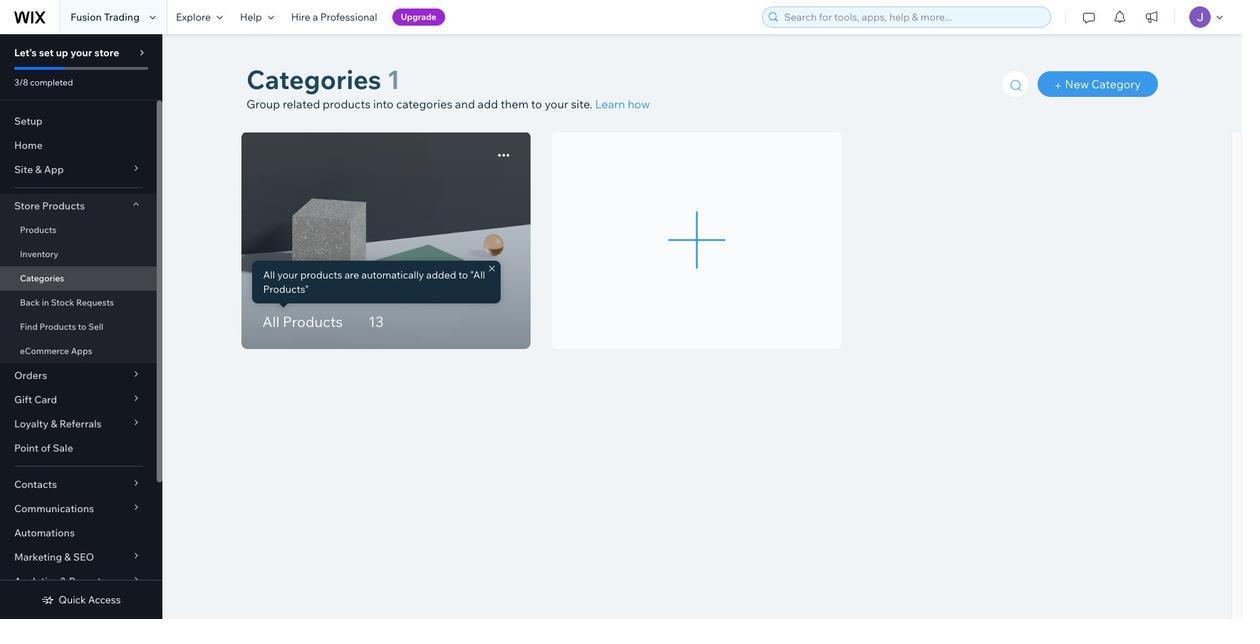 Task type: vqa. For each thing, say whether or not it's contained in the screenshot.
Gift Card "dropdown button" at bottom left
yes



Task type: locate. For each thing, give the bounding box(es) containing it.
"all
[[471, 269, 486, 282]]

1 vertical spatial your
[[545, 97, 569, 111]]

your right up
[[71, 46, 92, 59]]

& for analytics
[[60, 575, 67, 588]]

your up products"
[[278, 269, 298, 282]]

categories for categories 1
[[247, 63, 382, 96]]

access
[[88, 594, 121, 606]]

store
[[94, 46, 119, 59]]

products left 'are'
[[301, 269, 343, 282]]

set
[[39, 46, 54, 59]]

products for related
[[323, 97, 371, 111]]

to left sell
[[78, 321, 86, 332]]

0 horizontal spatial your
[[71, 46, 92, 59]]

& left seo
[[64, 551, 71, 564]]

requests
[[76, 297, 114, 308]]

seo
[[73, 551, 94, 564]]

1 vertical spatial categories
[[20, 273, 64, 284]]

store
[[14, 200, 40, 212]]

& right loyalty
[[51, 418, 57, 430]]

automations link
[[0, 521, 157, 545]]

products up the products link
[[42, 200, 85, 212]]

marketing & seo
[[14, 551, 94, 564]]

into
[[373, 97, 394, 111]]

to
[[531, 97, 542, 111], [459, 269, 468, 282], [78, 321, 86, 332]]

store products button
[[0, 194, 157, 218]]

home link
[[0, 133, 157, 158]]

gift card button
[[0, 388, 157, 412]]

back in stock requests link
[[0, 291, 157, 315]]

products inside 'store products' dropdown button
[[42, 200, 85, 212]]

categories down inventory
[[20, 273, 64, 284]]

0 vertical spatial products
[[323, 97, 371, 111]]

0 horizontal spatial categories
[[20, 273, 64, 284]]

1 vertical spatial products
[[301, 269, 343, 282]]

store products
[[14, 200, 85, 212]]

and
[[455, 97, 475, 111]]

2 vertical spatial your
[[278, 269, 298, 282]]

categories up related
[[247, 63, 382, 96]]

your left site.
[[545, 97, 569, 111]]

ecommerce
[[20, 346, 69, 356]]

categories
[[396, 97, 453, 111]]

& inside marketing & seo "dropdown button"
[[64, 551, 71, 564]]

sell
[[88, 321, 103, 332]]

to inside all your products are automatically added to "all products"
[[459, 269, 468, 282]]

them
[[501, 97, 529, 111]]

let's set up your store
[[14, 46, 119, 59]]

& inside analytics & reports popup button
[[60, 575, 67, 588]]

products for find products to sell
[[39, 321, 76, 332]]

gift
[[14, 393, 32, 406]]

& right site
[[35, 163, 42, 176]]

all down products"
[[263, 313, 280, 331]]

setup
[[14, 115, 43, 128]]

products
[[323, 97, 371, 111], [301, 269, 343, 282]]

marketing
[[14, 551, 62, 564]]

& inside site & app popup button
[[35, 163, 42, 176]]

a
[[313, 11, 318, 24]]

& inside loyalty & referrals popup button
[[51, 418, 57, 430]]

2 vertical spatial to
[[78, 321, 86, 332]]

products up inventory
[[20, 224, 57, 235]]

1 horizontal spatial categories
[[247, 63, 382, 96]]

& up quick
[[60, 575, 67, 588]]

0 vertical spatial to
[[531, 97, 542, 111]]

point of sale
[[14, 442, 73, 455]]

analytics
[[14, 575, 58, 588]]

products down categories 1
[[323, 97, 371, 111]]

products down products"
[[283, 313, 343, 331]]

1 horizontal spatial to
[[459, 269, 468, 282]]

to left "all at the top
[[459, 269, 468, 282]]

orders
[[14, 369, 47, 382]]

products up ecommerce apps
[[39, 321, 76, 332]]

your
[[71, 46, 92, 59], [545, 97, 569, 111], [278, 269, 298, 282]]

categories
[[247, 63, 382, 96], [20, 273, 64, 284]]

products"
[[263, 283, 309, 296]]

upgrade button
[[392, 9, 445, 26]]

all inside all your products are automatically added to "all products"
[[263, 269, 275, 282]]

0 horizontal spatial to
[[78, 321, 86, 332]]

to right them
[[531, 97, 542, 111]]

products inside find products to sell link
[[39, 321, 76, 332]]

group
[[247, 97, 280, 111]]

automations
[[14, 527, 75, 540]]

2 horizontal spatial to
[[531, 97, 542, 111]]

categories for categories
[[20, 273, 64, 284]]

&
[[35, 163, 42, 176], [51, 418, 57, 430], [64, 551, 71, 564], [60, 575, 67, 588]]

marketing & seo button
[[0, 545, 157, 569]]

categories inside 'sidebar' element
[[20, 273, 64, 284]]

0 vertical spatial all
[[263, 269, 275, 282]]

2 horizontal spatial your
[[545, 97, 569, 111]]

0 vertical spatial your
[[71, 46, 92, 59]]

1 vertical spatial all
[[263, 313, 280, 331]]

stock
[[51, 297, 74, 308]]

all up products"
[[263, 269, 275, 282]]

1 vertical spatial to
[[459, 269, 468, 282]]

1 horizontal spatial your
[[278, 269, 298, 282]]

0 vertical spatial categories
[[247, 63, 382, 96]]

contacts button
[[0, 473, 157, 497]]

all
[[263, 269, 275, 282], [263, 313, 280, 331]]

referrals
[[60, 418, 102, 430]]

learn how link
[[596, 97, 650, 111]]

category
[[1092, 77, 1142, 91]]

explore
[[176, 11, 211, 24]]

inventory link
[[0, 242, 157, 267]]

group related products into categories and add them to your site. learn how
[[247, 97, 650, 111]]

hire
[[291, 11, 311, 24]]

your inside all your products are automatically added to "all products"
[[278, 269, 298, 282]]

automatically
[[362, 269, 424, 282]]

& for site
[[35, 163, 42, 176]]

site & app
[[14, 163, 64, 176]]

back
[[20, 297, 40, 308]]

products inside all your products are automatically added to "all products"
[[301, 269, 343, 282]]

products for store products
[[42, 200, 85, 212]]

quick access
[[59, 594, 121, 606]]



Task type: describe. For each thing, give the bounding box(es) containing it.
in
[[42, 297, 49, 308]]

find
[[20, 321, 38, 332]]

help
[[240, 11, 262, 24]]

new category link
[[1039, 71, 1159, 97]]

related
[[283, 97, 320, 111]]

how
[[628, 97, 650, 111]]

your inside 'sidebar' element
[[71, 46, 92, 59]]

all products
[[263, 313, 343, 331]]

ecommerce apps
[[20, 346, 92, 356]]

categories 1
[[247, 63, 400, 96]]

up
[[56, 46, 68, 59]]

1
[[387, 63, 400, 96]]

reports
[[69, 575, 106, 588]]

products link
[[0, 218, 157, 242]]

fusion trading
[[71, 11, 140, 24]]

Search for tools, apps, help & more... field
[[780, 7, 1047, 27]]

apps
[[71, 346, 92, 356]]

to inside 'sidebar' element
[[78, 321, 86, 332]]

analytics & reports
[[14, 575, 106, 588]]

hire a professional link
[[283, 0, 386, 34]]

site
[[14, 163, 33, 176]]

quick access button
[[42, 594, 121, 606]]

gift card
[[14, 393, 57, 406]]

communications
[[14, 502, 94, 515]]

all for all your products are automatically added to "all products"
[[263, 269, 275, 282]]

home
[[14, 139, 43, 152]]

contacts
[[14, 478, 57, 491]]

new
[[1066, 77, 1090, 91]]

are
[[345, 269, 359, 282]]

inventory
[[20, 249, 58, 259]]

completed
[[30, 77, 73, 88]]

categories link
[[0, 267, 157, 291]]

help button
[[232, 0, 283, 34]]

analytics & reports button
[[0, 569, 157, 594]]

new category
[[1066, 77, 1142, 91]]

of
[[41, 442, 51, 455]]

find products to sell
[[20, 321, 103, 332]]

professional
[[321, 11, 377, 24]]

products for your
[[301, 269, 343, 282]]

products inside the products link
[[20, 224, 57, 235]]

loyalty & referrals button
[[0, 412, 157, 436]]

learn
[[596, 97, 626, 111]]

& for marketing
[[64, 551, 71, 564]]

card
[[34, 393, 57, 406]]

all your products are automatically added to "all products"
[[263, 269, 486, 296]]

3/8 completed
[[14, 77, 73, 88]]

loyalty
[[14, 418, 48, 430]]

sale
[[53, 442, 73, 455]]

all for all products
[[263, 313, 280, 331]]

fusion
[[71, 11, 102, 24]]

added
[[427, 269, 457, 282]]

add
[[478, 97, 498, 111]]

back in stock requests
[[20, 297, 114, 308]]

ecommerce apps link
[[0, 339, 157, 363]]

& for loyalty
[[51, 418, 57, 430]]

13
[[369, 313, 384, 331]]

trading
[[104, 11, 140, 24]]

find products to sell link
[[0, 315, 157, 339]]

products for all products
[[283, 313, 343, 331]]

site & app button
[[0, 158, 157, 182]]

site.
[[571, 97, 593, 111]]

quick
[[59, 594, 86, 606]]

sidebar element
[[0, 34, 162, 619]]

upgrade
[[401, 11, 437, 22]]

communications button
[[0, 497, 157, 521]]

hire a professional
[[291, 11, 377, 24]]

loyalty & referrals
[[14, 418, 102, 430]]

setup link
[[0, 109, 157, 133]]

app
[[44, 163, 64, 176]]

orders button
[[0, 363, 157, 388]]

let's
[[14, 46, 37, 59]]

3/8
[[14, 77, 28, 88]]

point
[[14, 442, 39, 455]]



